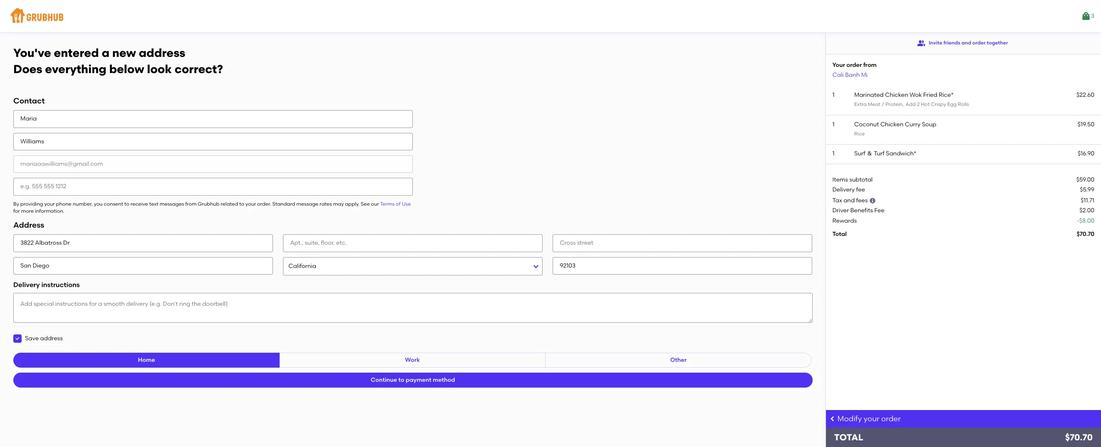 Task type: locate. For each thing, give the bounding box(es) containing it.
2 vertical spatial order
[[882, 415, 901, 424]]

surf ＆ turf sandwich*
[[855, 150, 917, 157]]

for
[[13, 209, 20, 214]]

$19.50 rice
[[855, 121, 1095, 137]]

from up mi
[[864, 62, 877, 69]]

marinated chicken wok fried rice*
[[855, 92, 954, 99]]

cali banh mi link
[[833, 71, 868, 79]]

grubhub
[[198, 201, 220, 207]]

instructions
[[41, 281, 80, 289]]

0 horizontal spatial your
[[44, 201, 55, 207]]

protein
[[886, 102, 903, 107]]

total down rewards
[[833, 231, 847, 238]]

terms
[[380, 201, 395, 207]]

message
[[297, 201, 319, 207]]

continue to payment method button
[[13, 374, 813, 389]]

delivery left "instructions"
[[13, 281, 40, 289]]

$59.00
[[1077, 176, 1095, 183]]

1 horizontal spatial and
[[962, 40, 972, 46]]

fee
[[857, 186, 865, 194]]

from left grubhub
[[185, 201, 197, 207]]

to left receive
[[124, 201, 129, 207]]

modify
[[838, 415, 862, 424]]

＆
[[867, 150, 873, 157]]

consent
[[104, 201, 123, 207]]

text
[[149, 201, 159, 207]]

delivery for delivery instructions
[[13, 281, 40, 289]]

1 vertical spatial from
[[185, 201, 197, 207]]

use
[[402, 201, 411, 207]]

delivery for delivery fee
[[833, 186, 855, 194]]

svg image left modify
[[829, 416, 836, 423]]

entered
[[54, 46, 99, 60]]

2 horizontal spatial svg image
[[870, 198, 876, 204]]

0 vertical spatial total
[[833, 231, 847, 238]]

and
[[962, 40, 972, 46], [844, 197, 855, 204]]

of
[[396, 201, 401, 207]]

0 horizontal spatial from
[[185, 201, 197, 207]]

look
[[147, 62, 172, 76]]

0 vertical spatial from
[[864, 62, 877, 69]]

0 vertical spatial 1
[[833, 92, 835, 99]]

soup
[[922, 121, 937, 128]]

2 horizontal spatial to
[[399, 377, 405, 384]]

address
[[139, 46, 185, 60], [40, 336, 63, 343]]

chicken up protein
[[885, 92, 909, 99]]

1 1 from the top
[[833, 92, 835, 99]]

0 horizontal spatial svg image
[[15, 337, 20, 342]]

$5.99
[[1080, 186, 1095, 194]]

1 for coconut chicken curry soup
[[833, 121, 835, 128]]

0 vertical spatial and
[[962, 40, 972, 46]]

your left the order.
[[246, 201, 256, 207]]

Last name text field
[[13, 133, 413, 151]]

your up information. at the top left of page
[[44, 201, 55, 207]]

1 vertical spatial 1
[[833, 121, 835, 128]]

information.
[[35, 209, 64, 214]]

0 horizontal spatial and
[[844, 197, 855, 204]]

0 vertical spatial chicken
[[885, 92, 909, 99]]

from
[[864, 62, 877, 69], [185, 201, 197, 207]]

0 horizontal spatial order
[[847, 62, 862, 69]]

-$8.00
[[1077, 218, 1095, 225]]

wok
[[910, 92, 922, 99]]

items
[[833, 176, 848, 183]]

to right related
[[239, 201, 244, 207]]

2 vertical spatial 1
[[833, 150, 835, 157]]

order left together
[[973, 40, 986, 46]]

0 vertical spatial order
[[973, 40, 986, 46]]

0 horizontal spatial to
[[124, 201, 129, 207]]

1 vertical spatial svg image
[[15, 337, 20, 342]]

new
[[112, 46, 136, 60]]

1 vertical spatial chicken
[[881, 121, 904, 128]]

delivery
[[833, 186, 855, 194], [13, 281, 40, 289]]

chicken
[[885, 92, 909, 99], [881, 121, 904, 128]]

svg image right "fees" on the top of the page
[[870, 198, 876, 204]]

svg image
[[870, 198, 876, 204], [15, 337, 20, 342], [829, 416, 836, 423]]

0 vertical spatial address
[[139, 46, 185, 60]]

subtotal
[[850, 176, 873, 183]]

Email email field
[[13, 156, 413, 173]]

1 horizontal spatial order
[[882, 415, 901, 424]]

1 vertical spatial and
[[844, 197, 855, 204]]

3 button
[[1081, 9, 1095, 24]]

total down modify
[[834, 433, 864, 443]]

2 horizontal spatial order
[[973, 40, 986, 46]]

0 vertical spatial $70.70
[[1077, 231, 1095, 238]]

turf
[[874, 150, 885, 157]]

delivery down the items
[[833, 186, 855, 194]]

0 vertical spatial delivery
[[833, 186, 855, 194]]

together
[[987, 40, 1008, 46]]

1 for surf ＆ turf sandwich*
[[833, 150, 835, 157]]

order right modify
[[882, 415, 901, 424]]

svg image left save
[[15, 337, 20, 342]]

Phone telephone field
[[13, 178, 413, 196]]

order
[[973, 40, 986, 46], [847, 62, 862, 69], [882, 415, 901, 424]]

home button
[[13, 354, 280, 369]]

from inside your order from cali banh mi
[[864, 62, 877, 69]]

$8.00
[[1080, 218, 1095, 225]]

1 horizontal spatial address
[[139, 46, 185, 60]]

and right friends
[[962, 40, 972, 46]]

1 horizontal spatial svg image
[[829, 416, 836, 423]]

does
[[13, 62, 42, 76]]

curry
[[905, 121, 921, 128]]

receive
[[131, 201, 148, 207]]

chicken down protein
[[881, 121, 904, 128]]

you've entered a new address does everything below look correct?
[[13, 46, 223, 76]]

coconut
[[855, 121, 879, 128]]

main navigation navigation
[[0, 0, 1102, 32]]

1 left surf
[[833, 150, 835, 157]]

hot
[[921, 102, 930, 107]]

more
[[21, 209, 34, 214]]

svg image for save address
[[15, 337, 20, 342]]

1 vertical spatial delivery
[[13, 281, 40, 289]]

address up look in the left top of the page
[[139, 46, 185, 60]]

2 horizontal spatial your
[[864, 415, 880, 424]]

0 horizontal spatial delivery
[[13, 281, 40, 289]]

0 horizontal spatial address
[[40, 336, 63, 343]]

fee
[[875, 208, 885, 215]]

may
[[333, 201, 344, 207]]

friends
[[944, 40, 961, 46]]

save
[[25, 336, 39, 343]]

to
[[124, 201, 129, 207], [239, 201, 244, 207], [399, 377, 405, 384]]

$70.70
[[1077, 231, 1095, 238], [1066, 433, 1093, 443]]

chicken for marinated
[[885, 92, 909, 99]]

1 left coconut
[[833, 121, 835, 128]]

save address
[[25, 336, 63, 343]]

and down 'delivery fee'
[[844, 197, 855, 204]]

1 vertical spatial order
[[847, 62, 862, 69]]

1 horizontal spatial delivery
[[833, 186, 855, 194]]

egg
[[948, 102, 957, 107]]

1 down cali
[[833, 92, 835, 99]]

3 1 from the top
[[833, 150, 835, 157]]

work button
[[279, 354, 546, 369]]

order up banh
[[847, 62, 862, 69]]

address right save
[[40, 336, 63, 343]]

2 vertical spatial svg image
[[829, 416, 836, 423]]

tax
[[833, 197, 842, 204]]

address inside you've entered a new address does everything below look correct?
[[139, 46, 185, 60]]

a
[[102, 46, 109, 60]]

your right modify
[[864, 415, 880, 424]]

1 horizontal spatial from
[[864, 62, 877, 69]]

to left payment
[[399, 377, 405, 384]]

rates
[[320, 201, 332, 207]]

Delivery instructions text field
[[13, 294, 813, 324]]

2 1 from the top
[[833, 121, 835, 128]]

method
[[433, 377, 455, 384]]

you
[[94, 201, 103, 207]]

$19.50
[[1078, 121, 1095, 128]]

your
[[44, 201, 55, 207], [246, 201, 256, 207], [864, 415, 880, 424]]



Task type: vqa. For each thing, say whether or not it's contained in the screenshot.


Task type: describe. For each thing, give the bounding box(es) containing it.
continue to payment method
[[371, 377, 455, 384]]

1 vertical spatial address
[[40, 336, 63, 343]]

and inside button
[[962, 40, 972, 46]]

messages
[[160, 201, 184, 207]]

number,
[[73, 201, 93, 207]]

City text field
[[13, 258, 273, 275]]

-
[[1077, 218, 1080, 225]]

Address 1 text field
[[13, 235, 273, 253]]

delivery fee
[[833, 186, 865, 194]]

other button
[[545, 354, 812, 369]]

$22.60 extra meat / protein add 2 hot crispy egg rolls
[[855, 92, 1095, 107]]

add
[[906, 102, 916, 107]]

sandwich*
[[886, 150, 917, 157]]

phone
[[56, 201, 72, 207]]

work
[[405, 357, 420, 364]]

by providing your phone number, you consent to receive text messages from grubhub related to your order. standard message rates may apply. see our terms of use for more information.
[[13, 201, 411, 214]]

fried
[[924, 92, 938, 99]]

1 vertical spatial $70.70
[[1066, 433, 1093, 443]]

tax and fees
[[833, 197, 868, 204]]

cali
[[833, 71, 844, 79]]

Zip text field
[[553, 258, 813, 275]]

1 for marinated chicken wok fried rice*
[[833, 92, 835, 99]]

contact
[[13, 96, 45, 106]]

rice
[[855, 131, 865, 137]]

invite friends and order together button
[[918, 36, 1008, 51]]

providing
[[20, 201, 43, 207]]

apply.
[[345, 201, 360, 207]]

1 vertical spatial total
[[834, 433, 864, 443]]

$22.60
[[1077, 92, 1095, 99]]

driver
[[833, 208, 849, 215]]

other
[[671, 357, 687, 364]]

everything
[[45, 62, 106, 76]]

rewards
[[833, 218, 857, 225]]

modify your order
[[838, 415, 901, 424]]

invite friends and order together
[[929, 40, 1008, 46]]

marinated
[[855, 92, 884, 99]]

standard
[[272, 201, 295, 207]]

$11.71
[[1081, 197, 1095, 204]]

mi
[[862, 71, 868, 79]]

/
[[882, 102, 885, 107]]

$2.00
[[1080, 208, 1095, 215]]

items subtotal
[[833, 176, 873, 183]]

people icon image
[[918, 39, 926, 47]]

rice*
[[939, 92, 954, 99]]

banh
[[846, 71, 860, 79]]

continue
[[371, 377, 397, 384]]

3
[[1091, 12, 1095, 20]]

our
[[371, 201, 379, 207]]

First name text field
[[13, 111, 413, 128]]

chicken for coconut
[[881, 121, 904, 128]]

driver benefits fee
[[833, 208, 885, 215]]

delivery instructions
[[13, 281, 80, 289]]

1 horizontal spatial your
[[246, 201, 256, 207]]

0 vertical spatial svg image
[[870, 198, 876, 204]]

order.
[[257, 201, 271, 207]]

rolls
[[958, 102, 969, 107]]

correct?
[[175, 62, 223, 76]]

fees
[[857, 197, 868, 204]]

$16.90
[[1078, 150, 1095, 157]]

by
[[13, 201, 19, 207]]

surf
[[855, 150, 866, 157]]

order inside your order from cali banh mi
[[847, 62, 862, 69]]

1 horizontal spatial to
[[239, 201, 244, 207]]

coconut chicken curry soup
[[855, 121, 937, 128]]

meat
[[868, 102, 881, 107]]

related
[[221, 201, 238, 207]]

to inside button
[[399, 377, 405, 384]]

from inside the by providing your phone number, you consent to receive text messages from grubhub related to your order. standard message rates may apply. see our terms of use for more information.
[[185, 201, 197, 207]]

see
[[361, 201, 370, 207]]

extra
[[855, 102, 867, 107]]

Address 2 text field
[[283, 235, 543, 253]]

you've
[[13, 46, 51, 60]]

order inside invite friends and order together button
[[973, 40, 986, 46]]

terms of use link
[[380, 201, 411, 207]]

Cross street text field
[[553, 235, 813, 253]]

payment
[[406, 377, 432, 384]]

svg image for modify your order
[[829, 416, 836, 423]]

address
[[13, 221, 44, 230]]

2
[[917, 102, 920, 107]]



